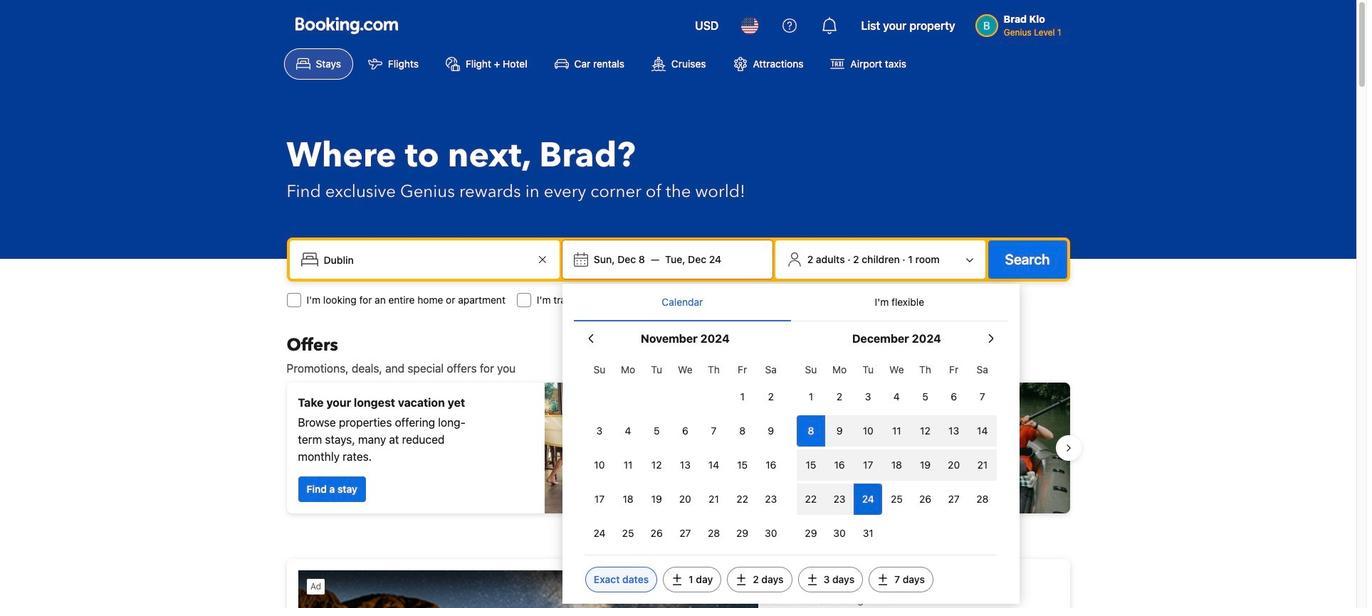 Task type: locate. For each thing, give the bounding box(es) containing it.
19 November 2024 checkbox
[[642, 484, 671, 516]]

17 November 2024 checkbox
[[585, 484, 614, 516]]

1 December 2024 checkbox
[[797, 382, 825, 413]]

29 December 2024 checkbox
[[797, 518, 825, 550]]

15 December 2024 checkbox
[[797, 450, 825, 481]]

21 December 2024 checkbox
[[968, 450, 997, 481]]

21 November 2024 checkbox
[[700, 484, 728, 516]]

5 December 2024 checkbox
[[911, 382, 940, 413]]

4 December 2024 checkbox
[[882, 382, 911, 413]]

main content
[[275, 335, 1081, 609]]

1 horizontal spatial grid
[[797, 356, 997, 550]]

cell
[[797, 413, 825, 447], [825, 413, 854, 447], [854, 413, 882, 447], [882, 413, 911, 447], [911, 413, 940, 447], [940, 413, 968, 447], [968, 413, 997, 447], [797, 447, 825, 481], [825, 447, 854, 481], [854, 447, 882, 481], [882, 447, 911, 481], [911, 447, 940, 481], [940, 447, 968, 481], [968, 447, 997, 481], [797, 481, 825, 516], [825, 481, 854, 516], [854, 481, 882, 516]]

0 horizontal spatial grid
[[585, 356, 785, 550]]

11 December 2024 checkbox
[[882, 416, 911, 447]]

19 December 2024 checkbox
[[911, 450, 940, 481]]

27 November 2024 checkbox
[[671, 518, 700, 550]]

9 November 2024 checkbox
[[757, 416, 785, 447]]

grid
[[585, 356, 785, 550], [797, 356, 997, 550]]

24 December 2024 checkbox
[[854, 484, 882, 516]]

region
[[275, 377, 1081, 520]]

26 December 2024 checkbox
[[911, 484, 940, 516]]

23 November 2024 checkbox
[[757, 484, 785, 516]]

28 December 2024 checkbox
[[968, 484, 997, 516]]

20 December 2024 checkbox
[[940, 450, 968, 481]]

31 December 2024 checkbox
[[854, 518, 882, 550]]

8 December 2024 checkbox
[[797, 416, 825, 447]]

11 November 2024 checkbox
[[614, 450, 642, 481]]

22 December 2024 checkbox
[[797, 484, 825, 516]]

tab list
[[574, 284, 1008, 323]]

14 December 2024 checkbox
[[968, 416, 997, 447]]

progress bar
[[670, 525, 687, 531]]

18 November 2024 checkbox
[[614, 484, 642, 516]]

your account menu brad klo genius level 1 element
[[975, 6, 1067, 39]]

7 December 2024 checkbox
[[968, 382, 997, 413]]

8 November 2024 checkbox
[[728, 416, 757, 447]]

14 November 2024 checkbox
[[700, 450, 728, 481]]

2 December 2024 checkbox
[[825, 382, 854, 413]]

take your longest vacation yet image
[[544, 383, 673, 514]]

18 December 2024 checkbox
[[882, 450, 911, 481]]

Where are you going? field
[[318, 247, 534, 273]]



Task type: describe. For each thing, give the bounding box(es) containing it.
3 November 2024 checkbox
[[585, 416, 614, 447]]

9 December 2024 checkbox
[[825, 416, 854, 447]]

25 November 2024 checkbox
[[614, 518, 642, 550]]

16 November 2024 checkbox
[[757, 450, 785, 481]]

5 November 2024 checkbox
[[642, 416, 671, 447]]

2 November 2024 checkbox
[[757, 382, 785, 413]]

13 November 2024 checkbox
[[671, 450, 700, 481]]

12 November 2024 checkbox
[[642, 450, 671, 481]]

16 December 2024 checkbox
[[825, 450, 854, 481]]

10 December 2024 checkbox
[[854, 416, 882, 447]]

24 November 2024 checkbox
[[585, 518, 614, 550]]

10 November 2024 checkbox
[[585, 450, 614, 481]]

3 December 2024 checkbox
[[854, 382, 882, 413]]

1 November 2024 checkbox
[[728, 382, 757, 413]]

30 December 2024 checkbox
[[825, 518, 854, 550]]

2 grid from the left
[[797, 356, 997, 550]]

4 November 2024 checkbox
[[614, 416, 642, 447]]

6 November 2024 checkbox
[[671, 416, 700, 447]]

26 November 2024 checkbox
[[642, 518, 671, 550]]

22 November 2024 checkbox
[[728, 484, 757, 516]]

booking.com image
[[295, 17, 398, 34]]

1 grid from the left
[[585, 356, 785, 550]]

a young girl and woman kayak on a river image
[[684, 383, 1070, 514]]

12 December 2024 checkbox
[[911, 416, 940, 447]]

6 December 2024 checkbox
[[940, 382, 968, 413]]

13 December 2024 checkbox
[[940, 416, 968, 447]]

23 December 2024 checkbox
[[825, 484, 854, 516]]

30 November 2024 checkbox
[[757, 518, 785, 550]]

7 November 2024 checkbox
[[700, 416, 728, 447]]

15 November 2024 checkbox
[[728, 450, 757, 481]]

17 December 2024 checkbox
[[854, 450, 882, 481]]

28 November 2024 checkbox
[[700, 518, 728, 550]]

25 December 2024 checkbox
[[882, 484, 911, 516]]

20 November 2024 checkbox
[[671, 484, 700, 516]]

27 December 2024 checkbox
[[940, 484, 968, 516]]

29 November 2024 checkbox
[[728, 518, 757, 550]]



Task type: vqa. For each thing, say whether or not it's contained in the screenshot.
GET
no



